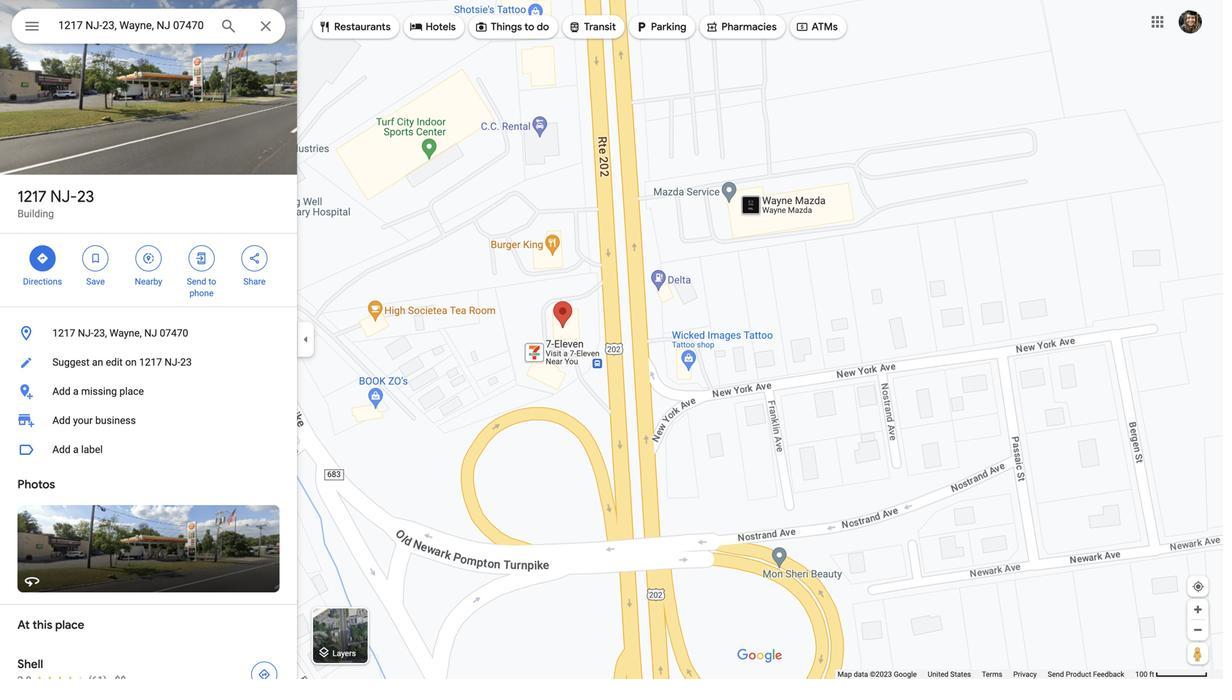 Task type: locate. For each thing, give the bounding box(es) containing it.
add left your
[[52, 415, 71, 427]]

google maps element
[[0, 0, 1224, 680]]

1 vertical spatial 1217
[[52, 327, 75, 340]]

0 vertical spatial nj-
[[50, 187, 77, 207]]

0 vertical spatial send
[[187, 277, 206, 287]]

23 inside 1217 nj-23 building
[[77, 187, 94, 207]]

price: moderate image
[[115, 675, 126, 680]]

place
[[119, 386, 144, 398], [55, 618, 84, 633]]

directions
[[23, 277, 62, 287]]

actions for 1217 nj-23 region
[[0, 234, 297, 307]]

add inside button
[[52, 386, 71, 398]]

100
[[1136, 671, 1148, 679]]

add left 'label'
[[52, 444, 71, 456]]

1 vertical spatial place
[[55, 618, 84, 633]]

suggest an edit on 1217 nj-23
[[52, 357, 192, 369]]

nj- inside 'button'
[[165, 357, 180, 369]]

send product feedback button
[[1048, 670, 1125, 680]]

0 vertical spatial to
[[525, 20, 535, 34]]

1217
[[17, 187, 47, 207], [52, 327, 75, 340], [139, 357, 162, 369]]

0 vertical spatial place
[[119, 386, 144, 398]]

shell link
[[0, 646, 297, 680]]

1217 inside button
[[52, 327, 75, 340]]

1 horizontal spatial nj-
[[78, 327, 94, 340]]

zoom in image
[[1193, 605, 1204, 616]]

send left product
[[1048, 671, 1065, 679]]

1217 right on
[[139, 357, 162, 369]]

this
[[32, 618, 53, 633]]

to left do
[[525, 20, 535, 34]]

1 horizontal spatial 1217
[[52, 327, 75, 340]]

add a missing place button
[[0, 377, 297, 407]]

send
[[187, 277, 206, 287], [1048, 671, 1065, 679]]

1217 up the building
[[17, 187, 47, 207]]


[[36, 251, 49, 267]]

1 a from the top
[[73, 386, 79, 398]]


[[195, 251, 208, 267]]

1 vertical spatial nj-
[[78, 327, 94, 340]]

23 down 07470
[[180, 357, 192, 369]]

suggest
[[52, 357, 90, 369]]

transit
[[584, 20, 616, 34]]

0 horizontal spatial to
[[209, 277, 216, 287]]

place right this
[[55, 618, 84, 633]]

send for send to phone
[[187, 277, 206, 287]]

share
[[244, 277, 266, 287]]

2 vertical spatial add
[[52, 444, 71, 456]]

1217 for 23,
[[52, 327, 75, 340]]

 parking
[[635, 19, 687, 35]]

add your business
[[52, 415, 136, 427]]

1 vertical spatial send
[[1048, 671, 1065, 679]]

07470
[[160, 327, 188, 340]]

edit
[[106, 357, 123, 369]]

1 vertical spatial to
[[209, 277, 216, 287]]

map data ©2023 google
[[838, 671, 917, 679]]

None field
[[58, 17, 208, 34]]

23
[[77, 187, 94, 207], [180, 357, 192, 369]]

0 vertical spatial 1217
[[17, 187, 47, 207]]

2 horizontal spatial 1217
[[139, 357, 162, 369]]

0 vertical spatial 23
[[77, 187, 94, 207]]

nj
[[144, 327, 157, 340]]

to up phone
[[209, 277, 216, 287]]

1 add from the top
[[52, 386, 71, 398]]

2 vertical spatial nj-
[[165, 357, 180, 369]]

add your business link
[[0, 407, 297, 436]]


[[89, 251, 102, 267]]

google
[[894, 671, 917, 679]]

 button
[[12, 9, 52, 47]]

1 vertical spatial 23
[[180, 357, 192, 369]]

1 horizontal spatial 23
[[180, 357, 192, 369]]

nj-
[[50, 187, 77, 207], [78, 327, 94, 340], [165, 357, 180, 369]]

1217 up suggest
[[52, 327, 75, 340]]

add a missing place
[[52, 386, 144, 398]]

states
[[951, 671, 972, 679]]

layers
[[333, 649, 356, 658]]

map
[[838, 671, 853, 679]]

 search field
[[12, 9, 286, 47]]

2 a from the top
[[73, 444, 79, 456]]

1 horizontal spatial send
[[1048, 671, 1065, 679]]

add inside button
[[52, 444, 71, 456]]

nj- for 23
[[50, 187, 77, 207]]

feedback
[[1094, 671, 1125, 679]]

nj- inside 1217 nj-23 building
[[50, 187, 77, 207]]

a inside button
[[73, 386, 79, 398]]

0 vertical spatial a
[[73, 386, 79, 398]]


[[23, 16, 41, 37]]

nj- up the building
[[50, 187, 77, 207]]

send for send product feedback
[[1048, 671, 1065, 679]]

send inside send to phone
[[187, 277, 206, 287]]

 things to do
[[475, 19, 550, 35]]

1 vertical spatial add
[[52, 415, 71, 427]]

collapse side panel image
[[298, 332, 314, 348]]

 pharmacies
[[706, 19, 777, 35]]

send up phone
[[187, 277, 206, 287]]

add a label button
[[0, 436, 297, 465]]

0 horizontal spatial nj-
[[50, 187, 77, 207]]


[[796, 19, 809, 35]]

0 horizontal spatial 23
[[77, 187, 94, 207]]

place down on
[[119, 386, 144, 398]]

add
[[52, 386, 71, 398], [52, 415, 71, 427], [52, 444, 71, 456]]

to
[[525, 20, 535, 34], [209, 277, 216, 287]]

directions image
[[258, 669, 271, 680]]

at
[[17, 618, 30, 633]]

nj- down 07470
[[165, 357, 180, 369]]

2 add from the top
[[52, 415, 71, 427]]


[[706, 19, 719, 35]]

united states
[[928, 671, 972, 679]]


[[142, 251, 155, 267]]

your
[[73, 415, 93, 427]]

a left 'label'
[[73, 444, 79, 456]]

on
[[125, 357, 137, 369]]

a inside button
[[73, 444, 79, 456]]

business
[[95, 415, 136, 427]]

1 horizontal spatial place
[[119, 386, 144, 398]]

send inside button
[[1048, 671, 1065, 679]]

footer containing map data ©2023 google
[[838, 670, 1136, 680]]

2 horizontal spatial nj-
[[165, 357, 180, 369]]

show your location image
[[1193, 581, 1206, 594]]

send product feedback
[[1048, 671, 1125, 679]]

photos
[[17, 478, 55, 493]]

hotels
[[426, 20, 456, 34]]

0 vertical spatial add
[[52, 386, 71, 398]]

3 add from the top
[[52, 444, 71, 456]]

nj- up the an
[[78, 327, 94, 340]]

23,
[[94, 327, 107, 340]]

add down suggest
[[52, 386, 71, 398]]

1 vertical spatial a
[[73, 444, 79, 456]]

0 horizontal spatial 1217
[[17, 187, 47, 207]]

nj- inside button
[[78, 327, 94, 340]]

0 horizontal spatial send
[[187, 277, 206, 287]]

100 ft
[[1136, 671, 1155, 679]]

footer
[[838, 670, 1136, 680]]

 atms
[[796, 19, 838, 35]]

add a label
[[52, 444, 103, 456]]

23 up 
[[77, 187, 94, 207]]

at this place
[[17, 618, 84, 633]]

things
[[491, 20, 522, 34]]

wayne,
[[110, 327, 142, 340]]

2 vertical spatial 1217
[[139, 357, 162, 369]]

a left missing
[[73, 386, 79, 398]]

1217 inside 1217 nj-23 building
[[17, 187, 47, 207]]

send to phone
[[187, 277, 216, 299]]

1 horizontal spatial to
[[525, 20, 535, 34]]

a
[[73, 386, 79, 398], [73, 444, 79, 456]]



Task type: vqa. For each thing, say whether or not it's contained in the screenshot.
third Add from the bottom
yes



Task type: describe. For each thing, give the bounding box(es) containing it.
3.9 stars 61 reviews image
[[17, 674, 107, 680]]

united states button
[[928, 670, 972, 680]]

data
[[854, 671, 869, 679]]

add for add your business
[[52, 415, 71, 427]]

1217 inside 'button'
[[139, 357, 162, 369]]


[[410, 19, 423, 35]]

save
[[86, 277, 105, 287]]

100 ft button
[[1136, 671, 1209, 679]]

phone
[[190, 289, 214, 299]]

parking
[[651, 20, 687, 34]]

privacy button
[[1014, 670, 1038, 680]]

an
[[92, 357, 103, 369]]

add for add a label
[[52, 444, 71, 456]]

show street view coverage image
[[1188, 643, 1209, 665]]

pharmacies
[[722, 20, 777, 34]]

privacy
[[1014, 671, 1038, 679]]

google account: giulia masi  
(giulia.masi@adept.ai) image
[[1180, 10, 1203, 34]]


[[635, 19, 648, 35]]

ft
[[1150, 671, 1155, 679]]

terms button
[[983, 670, 1003, 680]]

©2023
[[871, 671, 893, 679]]

to inside  things to do
[[525, 20, 535, 34]]

zoom out image
[[1193, 625, 1204, 636]]

 hotels
[[410, 19, 456, 35]]

 transit
[[568, 19, 616, 35]]


[[248, 251, 261, 267]]


[[318, 19, 331, 35]]

23 inside 'button'
[[180, 357, 192, 369]]

1217 for 23
[[17, 187, 47, 207]]

1217 nj-23, wayne, nj 07470
[[52, 327, 188, 340]]

shell
[[17, 658, 43, 672]]

none field inside 1217 nj-23, wayne, nj 07470 field
[[58, 17, 208, 34]]

footer inside google maps element
[[838, 670, 1136, 680]]

to inside send to phone
[[209, 277, 216, 287]]

product
[[1067, 671, 1092, 679]]

restaurants
[[334, 20, 391, 34]]

label
[[81, 444, 103, 456]]

1217 nj-23, wayne, nj 07470 button
[[0, 319, 297, 348]]

do
[[537, 20, 550, 34]]


[[475, 19, 488, 35]]

nj- for 23,
[[78, 327, 94, 340]]

atms
[[812, 20, 838, 34]]

a for label
[[73, 444, 79, 456]]

0 horizontal spatial place
[[55, 618, 84, 633]]

united
[[928, 671, 949, 679]]

missing
[[81, 386, 117, 398]]

1217 nj-23 main content
[[0, 0, 297, 680]]

building
[[17, 208, 54, 220]]

a for missing
[[73, 386, 79, 398]]


[[568, 19, 582, 35]]

place inside button
[[119, 386, 144, 398]]

1217 NJ-23, Wayne, NJ 07470 field
[[12, 9, 286, 44]]

nearby
[[135, 277, 162, 287]]

suggest an edit on 1217 nj-23 button
[[0, 348, 297, 377]]

add for add a missing place
[[52, 386, 71, 398]]

 restaurants
[[318, 19, 391, 35]]

1217 nj-23 building
[[17, 187, 94, 220]]

terms
[[983, 671, 1003, 679]]



